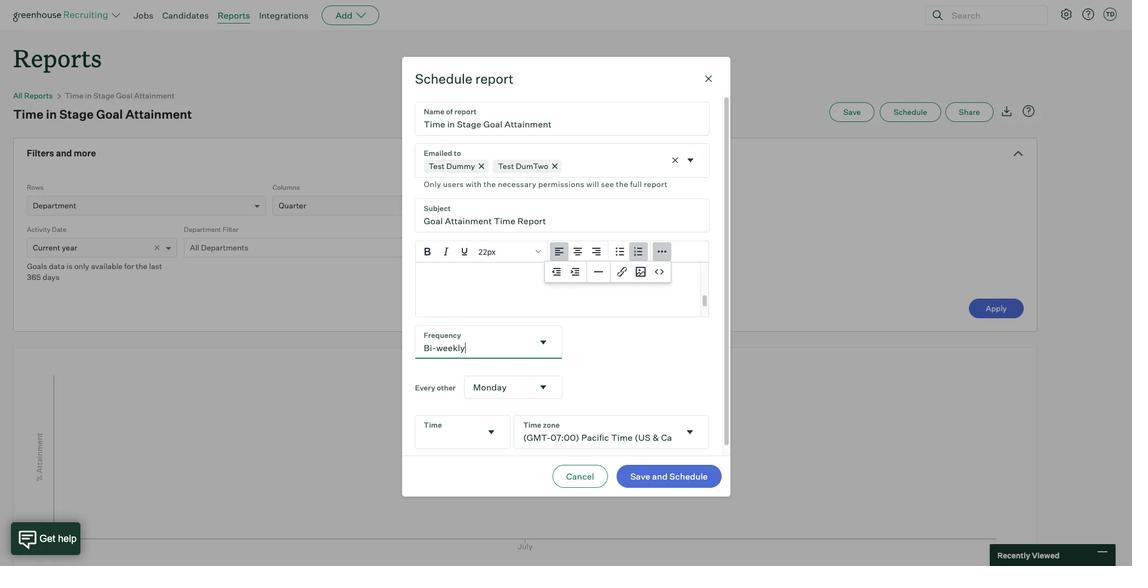 Task type: describe. For each thing, give the bounding box(es) containing it.
1 horizontal spatial time
[[65, 91, 83, 100]]

22px toolbar
[[416, 242, 547, 263]]

schedule button
[[880, 102, 941, 122]]

faq image
[[1022, 105, 1035, 118]]

only
[[424, 179, 441, 189]]

1 vertical spatial reports
[[13, 42, 102, 74]]

necessary
[[498, 179, 536, 189]]

filters and more
[[27, 148, 96, 159]]

toggle flyout image up toggle flyout image
[[538, 337, 549, 348]]

users
[[443, 179, 464, 189]]

current
[[33, 243, 60, 252]]

date
[[52, 226, 66, 234]]

22px
[[478, 247, 495, 257]]

for
[[124, 262, 134, 271]]

every
[[415, 384, 435, 392]]

recently viewed
[[998, 551, 1060, 560]]

schedule report
[[415, 70, 514, 87]]

0 vertical spatial in
[[85, 91, 92, 100]]

1 vertical spatial in
[[46, 107, 57, 122]]

all for all departments
[[190, 243, 199, 252]]

see
[[601, 179, 614, 189]]

1 vertical spatial goal
[[96, 107, 123, 122]]

department for department
[[33, 201, 76, 210]]

is
[[66, 262, 72, 271]]

td button
[[1101, 5, 1119, 23]]

dummy
[[446, 161, 475, 170]]

integrations
[[259, 10, 309, 21]]

0 vertical spatial goal
[[116, 91, 132, 100]]

permissions
[[538, 179, 585, 189]]

Every other text field
[[464, 377, 534, 399]]

save for save and schedule
[[630, 471, 650, 482]]

reports link
[[218, 10, 250, 21]]

all reports link
[[13, 91, 53, 100]]

department option
[[33, 201, 76, 210]]

none field clear selection
[[415, 144, 709, 191]]

days
[[43, 273, 60, 282]]

2 vertical spatial reports
[[24, 91, 53, 100]]

department for department filter
[[184, 226, 221, 234]]

only
[[74, 262, 89, 271]]

test dumtwo
[[498, 161, 548, 170]]

recently
[[998, 551, 1030, 560]]

all reports
[[13, 91, 53, 100]]

cancel button
[[553, 465, 608, 488]]

22px group
[[416, 242, 708, 263]]

share button
[[945, 102, 994, 122]]

candidates link
[[162, 10, 209, 21]]

schedule inside the save and schedule "button"
[[669, 471, 708, 482]]

full
[[630, 179, 642, 189]]

candidates
[[162, 10, 209, 21]]

filters
[[27, 148, 54, 159]]

all for all reports
[[13, 91, 23, 100]]

configure image
[[1060, 8, 1073, 21]]

integrations link
[[259, 10, 309, 21]]

year
[[62, 243, 77, 252]]

will
[[586, 179, 599, 189]]

td button
[[1104, 8, 1117, 21]]

cancel
[[566, 471, 594, 482]]

more
[[74, 148, 96, 159]]

xychart image
[[27, 348, 1024, 566]]

data
[[49, 262, 65, 271]]

apply
[[986, 304, 1007, 313]]

add
[[336, 10, 352, 21]]

1 vertical spatial stage
[[59, 107, 94, 122]]

0 vertical spatial stage
[[93, 91, 114, 100]]

test for test dumtwo
[[498, 161, 514, 170]]

save for save
[[843, 107, 861, 117]]



Task type: vqa. For each thing, say whether or not it's contained in the screenshot.
'NAME' corresponding to Name
no



Task type: locate. For each thing, give the bounding box(es) containing it.
toggle flyout image right clear selection icon
[[685, 155, 696, 166]]

None text field
[[415, 416, 482, 449], [514, 416, 680, 449], [415, 416, 482, 449], [514, 416, 680, 449]]

save button
[[830, 102, 875, 122]]

time down all reports link
[[13, 107, 43, 122]]

last
[[149, 262, 162, 271]]

attainment
[[134, 91, 175, 100], [125, 107, 192, 122]]

0 horizontal spatial all
[[13, 91, 23, 100]]

0 vertical spatial attainment
[[134, 91, 175, 100]]

goals
[[27, 262, 47, 271]]

0 vertical spatial schedule
[[415, 70, 472, 87]]

1 test from the left
[[429, 161, 445, 170]]

clear selection image
[[669, 155, 680, 166]]

apply button
[[969, 299, 1024, 319]]

1 vertical spatial schedule
[[894, 107, 927, 117]]

reports
[[218, 10, 250, 21], [13, 42, 102, 74], [24, 91, 53, 100]]

1 horizontal spatial in
[[85, 91, 92, 100]]

0 horizontal spatial time
[[13, 107, 43, 122]]

1 vertical spatial save
[[630, 471, 650, 482]]

save and schedule
[[630, 471, 708, 482]]

department up the 'all departments'
[[184, 226, 221, 234]]

the right for
[[136, 262, 147, 271]]

test up the only on the top of the page
[[429, 161, 445, 170]]

test dummy
[[429, 161, 475, 170]]

all departments
[[190, 243, 248, 252]]

1 vertical spatial time
[[13, 107, 43, 122]]

None field
[[415, 144, 709, 191], [415, 326, 562, 359], [464, 377, 562, 399], [415, 416, 510, 449], [514, 416, 709, 449], [415, 326, 562, 359], [464, 377, 562, 399], [415, 416, 510, 449], [514, 416, 709, 449]]

save inside the save and schedule "button"
[[630, 471, 650, 482]]

group
[[544, 261, 671, 284]]

goals data is only available for the last 365 days
[[27, 262, 162, 282]]

save inside save button
[[843, 107, 861, 117]]

0 vertical spatial all
[[13, 91, 23, 100]]

0 vertical spatial reports
[[218, 10, 250, 21]]

time in stage goal attainment link
[[65, 91, 175, 100]]

test
[[429, 161, 445, 170], [498, 161, 514, 170]]

share
[[959, 107, 980, 117]]

0 vertical spatial department
[[33, 201, 76, 210]]

time
[[65, 91, 83, 100], [13, 107, 43, 122]]

and
[[56, 148, 72, 159], [652, 471, 668, 482]]

add button
[[322, 5, 379, 25]]

toggle flyout image down every other text field
[[486, 427, 497, 438]]

365
[[27, 273, 41, 282]]

2 test from the left
[[498, 161, 514, 170]]

1 horizontal spatial save
[[843, 107, 861, 117]]

test for test dummy
[[429, 161, 445, 170]]

0 vertical spatial and
[[56, 148, 72, 159]]

0 horizontal spatial in
[[46, 107, 57, 122]]

current year option
[[33, 243, 77, 252]]

1 vertical spatial attainment
[[125, 107, 192, 122]]

all
[[13, 91, 23, 100], [190, 243, 199, 252]]

dumtwo
[[516, 161, 548, 170]]

goal
[[116, 91, 132, 100], [96, 107, 123, 122]]

filter
[[223, 226, 239, 234]]

toggle flyout image
[[685, 155, 696, 166], [538, 337, 549, 348], [486, 427, 497, 438], [685, 427, 696, 438]]

the left full
[[616, 179, 628, 189]]

activity date
[[27, 226, 66, 234]]

0 vertical spatial report
[[475, 70, 514, 87]]

current year
[[33, 243, 77, 252]]

2 vertical spatial schedule
[[669, 471, 708, 482]]

close modal icon image
[[702, 72, 715, 85]]

schedule for schedule report
[[415, 70, 472, 87]]

1 vertical spatial report
[[644, 179, 668, 189]]

×
[[154, 241, 160, 253]]

0 horizontal spatial report
[[475, 70, 514, 87]]

0 vertical spatial save
[[843, 107, 861, 117]]

none field containing test dummy
[[415, 144, 709, 191]]

the right the with
[[484, 179, 496, 189]]

in
[[85, 91, 92, 100], [46, 107, 57, 122]]

rows
[[27, 183, 44, 192]]

1 horizontal spatial all
[[190, 243, 199, 252]]

and for save
[[652, 471, 668, 482]]

greenhouse recruiting image
[[13, 9, 112, 22]]

toggle flyout image
[[538, 382, 549, 393]]

with
[[466, 179, 482, 189]]

report
[[475, 70, 514, 87], [644, 179, 668, 189]]

0 vertical spatial time
[[65, 91, 83, 100]]

22px button
[[474, 243, 545, 261]]

time in stage goal attainment
[[65, 91, 175, 100], [13, 107, 192, 122]]

0 horizontal spatial department
[[33, 201, 76, 210]]

toggle flyout image up the save and schedule "button"
[[685, 427, 696, 438]]

save
[[843, 107, 861, 117], [630, 471, 650, 482]]

department up 'date'
[[33, 201, 76, 210]]

viewed
[[1032, 551, 1060, 560]]

1 vertical spatial time in stage goal attainment
[[13, 107, 192, 122]]

1 horizontal spatial department
[[184, 226, 221, 234]]

0 horizontal spatial schedule
[[415, 70, 472, 87]]

department
[[33, 201, 76, 210], [184, 226, 221, 234]]

Search text field
[[949, 7, 1037, 23]]

stage
[[93, 91, 114, 100], [59, 107, 94, 122]]

and for filters
[[56, 148, 72, 159]]

download image
[[1000, 105, 1013, 118]]

save and schedule button
[[617, 465, 721, 488]]

quarter option
[[279, 201, 306, 210]]

1 horizontal spatial and
[[652, 471, 668, 482]]

td
[[1106, 10, 1115, 18]]

time right all reports link
[[65, 91, 83, 100]]

available
[[91, 262, 123, 271]]

schedule for schedule
[[894, 107, 927, 117]]

0 horizontal spatial the
[[136, 262, 147, 271]]

the inside goals data is only available for the last 365 days
[[136, 262, 147, 271]]

0 horizontal spatial test
[[429, 161, 445, 170]]

0 horizontal spatial save
[[630, 471, 650, 482]]

1 vertical spatial and
[[652, 471, 668, 482]]

0 horizontal spatial and
[[56, 148, 72, 159]]

jobs
[[134, 10, 153, 21]]

1 horizontal spatial test
[[498, 161, 514, 170]]

only users with the necessary permissions will see the full report
[[424, 179, 668, 189]]

1 vertical spatial all
[[190, 243, 199, 252]]

toolbar
[[547, 242, 608, 263], [608, 242, 650, 263], [650, 242, 673, 263], [545, 262, 587, 283], [610, 262, 671, 283]]

1 horizontal spatial schedule
[[669, 471, 708, 482]]

the
[[484, 179, 496, 189], [616, 179, 628, 189], [136, 262, 147, 271]]

and inside the save and schedule "button"
[[652, 471, 668, 482]]

report inside clear selection field
[[644, 179, 668, 189]]

department filter
[[184, 226, 239, 234]]

schedule inside schedule button
[[894, 107, 927, 117]]

None text field
[[415, 102, 709, 135], [415, 199, 709, 232], [415, 326, 534, 359], [415, 102, 709, 135], [415, 199, 709, 232], [415, 326, 534, 359]]

schedule
[[415, 70, 472, 87], [894, 107, 927, 117], [669, 471, 708, 482]]

other
[[437, 384, 456, 392]]

1 horizontal spatial the
[[484, 179, 496, 189]]

save and schedule this report to revisit it! element
[[830, 102, 880, 122]]

2 horizontal spatial schedule
[[894, 107, 927, 117]]

2 horizontal spatial the
[[616, 179, 628, 189]]

quarter
[[279, 201, 306, 210]]

jobs link
[[134, 10, 153, 21]]

test up necessary on the top
[[498, 161, 514, 170]]

departments
[[201, 243, 248, 252]]

activity
[[27, 226, 50, 234]]

1 vertical spatial department
[[184, 226, 221, 234]]

1 horizontal spatial report
[[644, 179, 668, 189]]

every other
[[415, 384, 456, 392]]

columns
[[273, 183, 300, 192]]

0 vertical spatial time in stage goal attainment
[[65, 91, 175, 100]]



